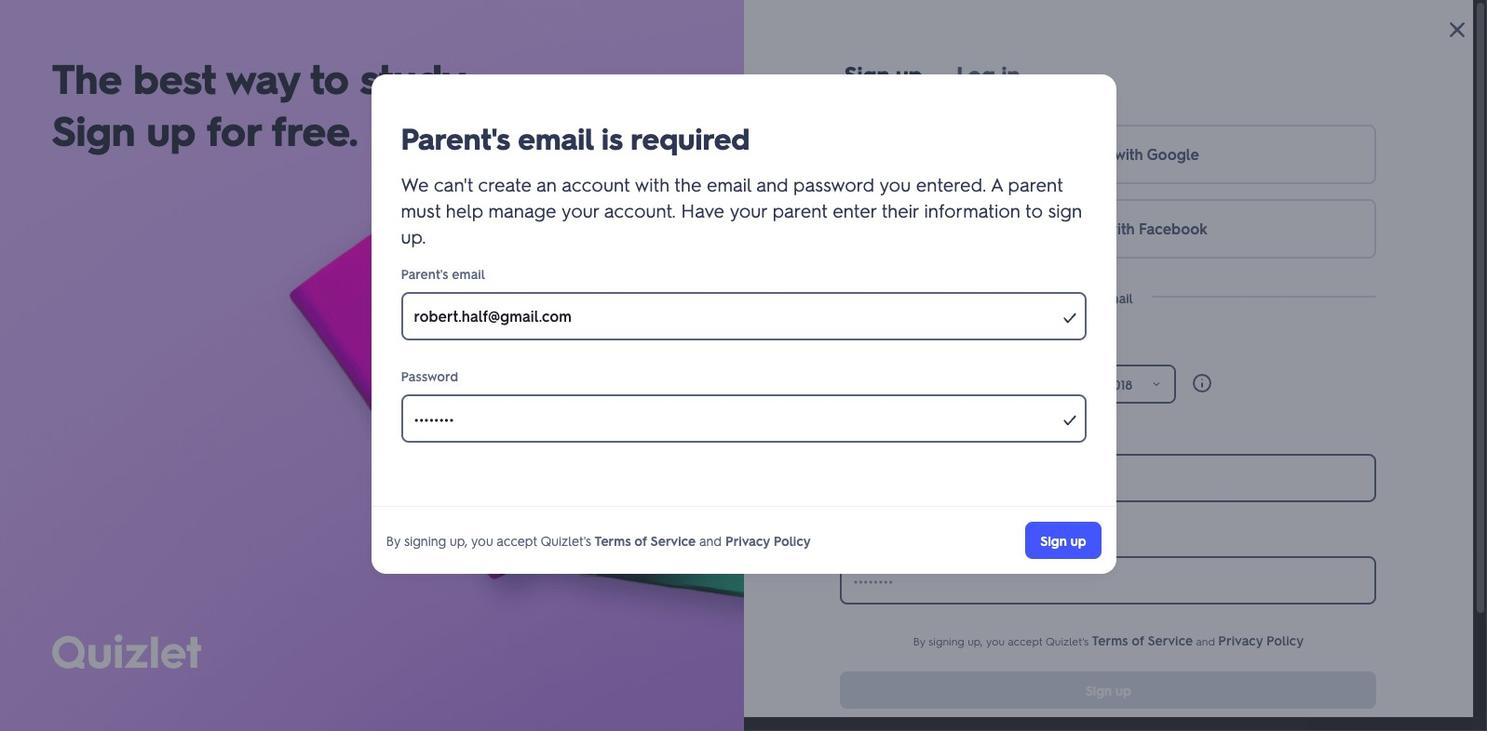 Task type: describe. For each thing, give the bounding box(es) containing it.
5
[[264, 635, 272, 655]]

information
[[924, 198, 1021, 223]]

up, for left "privacy policy" link
[[450, 533, 468, 549]]

sign up inside parent's email is required dialog
[[1040, 533, 1086, 549]]

lemay,
[[705, 232, 752, 252]]

caret down image for thermochemistry
[[961, 638, 976, 653]]

edward
[[367, 232, 420, 252]]

terms of service link for left "privacy policy" link
[[595, 532, 696, 550]]

stoichiometry
[[513, 501, 606, 521]]

a
[[991, 172, 1003, 196]]

0 vertical spatial science
[[179, 90, 227, 107]]

email
[[1100, 290, 1133, 306]]

3
[[264, 501, 272, 521]]

of inside the best way to study. sign up for free. "dialog"
[[1132, 632, 1144, 649]]

terms inside parent's email is required dialog
[[595, 533, 631, 549]]

parent's email
[[401, 265, 485, 282]]

4
[[264, 568, 273, 588]]

3 caret down image from the top
[[961, 705, 976, 720]]

bruce edward bursten, catherine j. murphy, h. eugene lemay, matthew e. stoltzfus, patrick woodward, theodore e. brown
[[323, 232, 953, 274]]

continue with facebook button
[[840, 199, 1377, 259]]

:
[[273, 702, 276, 722]]

chapter 2
[[204, 434, 272, 453]]

aqueous
[[369, 568, 429, 588]]

chemistry
[[249, 90, 311, 107]]

molecules,
[[333, 434, 407, 453]]

caret down image for chemical reactions and reaction stoichiometry
[[961, 504, 976, 519]]

chapter 5
[[204, 635, 272, 655]]

free.
[[271, 103, 358, 156]]

by inside the best way to study. sign up for free. "dialog"
[[913, 634, 925, 649]]

brown
[[493, 255, 537, 274]]

advertisement region
[[1044, 74, 1324, 633]]

policy inside parent's email is required dialog
[[774, 533, 811, 549]]

signing for terms of service link inside the best way to study. sign up for free. "dialog"
[[929, 634, 965, 649]]

in for log
[[1002, 60, 1020, 88]]

solutions
[[247, 315, 310, 334]]

you inside the we can't create an account with the email and password you entered. a parent must help manage your account. have your parent enter their information to sign up.
[[880, 172, 911, 196]]

password
[[401, 368, 458, 385]]

continue with google
[[1047, 144, 1199, 164]]

matter,
[[370, 367, 418, 386]]

accept for terms of service link inside the best way to study. sign up for free. "dialog"
[[1008, 634, 1043, 649]]

continue for continue with google
[[1047, 144, 1111, 164]]

for
[[206, 103, 260, 156]]

in for reactions
[[354, 568, 366, 588]]

alternate
[[484, 202, 549, 221]]

the inside chemistry: the central science 14th edition
[[439, 130, 477, 159]]

and inside the we can't create an account with the email and password you entered. a parent must help manage your account. have your parent enter their information to sign up.
[[756, 172, 788, 196]]

the
[[675, 172, 702, 196]]

sign inside the best way to study. sign up for free.
[[52, 103, 135, 156]]

measurement
[[505, 367, 597, 386]]

check image for password
[[1062, 413, 1077, 428]]

1 vertical spatial you
[[471, 533, 493, 549]]

verified stamp image
[[325, 316, 340, 331]]

sign up inside tab
[[844, 60, 923, 88]]

service for the rightmost "privacy policy" link
[[1148, 632, 1193, 649]]

structure
[[355, 702, 417, 722]]

by signing up, you accept quizlet's terms of service and privacy policy for terms of service link inside the best way to study. sign up for free. "dialog"
[[913, 632, 1304, 649]]

matthew
[[756, 232, 816, 252]]

help
[[446, 198, 483, 223]]

14th
[[323, 165, 351, 184]]

h.
[[629, 232, 644, 252]]

2 vertical spatial sign up button
[[840, 672, 1377, 710]]

introduction: matter, energy, and measurement
[[280, 367, 597, 386]]

parent's email is required dialog
[[371, 74, 1116, 575]]

expert solutions
[[296, 21, 397, 38]]

email for parent's email
[[452, 265, 485, 282]]

we can't create an account with the email and password you entered. a parent must help manage your account. have your parent enter their information to sign up.
[[401, 172, 1082, 249]]

ions
[[440, 434, 469, 453]]

birthday
[[840, 338, 891, 355]]

patrick
[[906, 232, 953, 252]]

quizlet's for terms of service link inside parent's email is required dialog
[[541, 533, 591, 549]]

bruce
[[323, 232, 363, 252]]

terms inside the best way to study. sign up for free. "dialog"
[[1092, 632, 1128, 649]]

email for parent's email is required
[[518, 118, 593, 157]]

bursten,
[[424, 232, 481, 252]]

account
[[562, 172, 630, 196]]

privacy inside parent's email is required dialog
[[725, 533, 770, 549]]

the inside the best way to study. sign up for free.
[[52, 51, 122, 104]]

sign inside tab
[[844, 60, 890, 88]]

email
[[840, 428, 873, 444]]

reactions in aqueous solution
[[284, 568, 489, 588]]

up inside parent's email is required dialog
[[1071, 533, 1086, 549]]

manage
[[488, 198, 556, 223]]

password
[[793, 172, 874, 196]]

to inside the best way to study. sign up for free.
[[310, 51, 349, 104]]

0 vertical spatial e.
[[820, 232, 833, 252]]

continue with facebook
[[1039, 219, 1208, 238]]

catherine
[[484, 232, 553, 252]]

an
[[536, 172, 557, 196]]

we
[[401, 172, 429, 196]]

verified
[[344, 316, 385, 331]]

eugene
[[648, 232, 700, 252]]

log
[[957, 60, 995, 88]]

solutions
[[340, 21, 397, 38]]

theodore
[[405, 255, 473, 274]]

log in
[[957, 60, 1020, 88]]

is
[[602, 118, 623, 157]]

privacy inside the best way to study. sign up for free. "dialog"
[[1218, 632, 1263, 649]]

1 vertical spatial reactions
[[284, 568, 350, 588]]

0 horizontal spatial parent
[[773, 198, 827, 223]]

with for continue with google
[[1114, 144, 1143, 164]]

chapter 6 : electronic structure of atoms
[[204, 702, 482, 722]]

2
[[264, 434, 272, 453]]

isbns
[[553, 202, 594, 221]]

0 vertical spatial reactions
[[350, 501, 416, 521]]

edition
[[355, 165, 403, 184]]

science link
[[179, 89, 227, 108]]

atoms
[[439, 702, 482, 722]]

password password field for birthday
[[840, 557, 1377, 605]]

caret down image for atoms, molecules, and ions
[[961, 437, 976, 452]]

or
[[1084, 290, 1096, 306]]

best
[[133, 51, 216, 104]]

6 chapter from the top
[[204, 702, 260, 722]]

introduction:
[[280, 367, 366, 386]]

9780134414232
[[364, 202, 469, 221]]

1 horizontal spatial privacy policy link
[[1218, 632, 1304, 650]]

create
[[478, 172, 532, 196]]

j.
[[556, 232, 564, 252]]

chemistry link
[[249, 89, 311, 108]]



Task type: vqa. For each thing, say whether or not it's contained in the screenshot.
"to"
yes



Task type: locate. For each thing, give the bounding box(es) containing it.
service inside the best way to study. sign up for free. "dialog"
[[1148, 632, 1193, 649]]

you
[[880, 172, 911, 196], [471, 533, 493, 549], [986, 634, 1005, 649]]

reactions up the reactions in aqueous solution
[[350, 501, 416, 521]]

alternate isbns
[[484, 202, 594, 221]]

account.
[[604, 198, 676, 223]]

0 vertical spatial service
[[650, 533, 696, 549]]

terms of service link
[[595, 532, 696, 550], [1092, 632, 1193, 650]]

privacy policy link
[[725, 532, 811, 550], [1218, 632, 1304, 650]]

policy
[[774, 533, 811, 549], [1266, 632, 1304, 649]]

2 caret down image from the top
[[961, 571, 976, 586]]

to down expert
[[310, 51, 349, 104]]

1 vertical spatial service
[[1148, 632, 1193, 649]]

0 horizontal spatial in
[[354, 568, 366, 588]]

quizlet's for terms of service link inside the best way to study. sign up for free. "dialog"
[[1045, 634, 1089, 649]]

1 vertical spatial up,
[[968, 634, 983, 649]]

2 your from the left
[[730, 198, 767, 223]]

required
[[631, 118, 750, 157]]

chapter left 1
[[204, 367, 260, 386]]

sign up button
[[1397, 11, 1472, 48], [1026, 522, 1101, 560], [840, 672, 1377, 710]]

signing inside "by signing up, you accept quizlet's terms of service and privacy policy"
[[929, 634, 965, 649]]

0 vertical spatial you
[[880, 172, 911, 196]]

1 horizontal spatial in
[[1002, 60, 1020, 88]]

in inside tab
[[1002, 60, 1020, 88]]

chemical
[[283, 501, 346, 521]]

continue right the facebook image
[[1039, 219, 1102, 238]]

1 horizontal spatial the
[[439, 130, 477, 159]]

chapter for chapter 3
[[204, 501, 260, 521]]

tab list inside the best way to study. sign up for free. "dialog"
[[840, 60, 1377, 95]]

sign up button inside parent's email is required dialog
[[1026, 522, 1101, 560]]

0 vertical spatial to
[[310, 51, 349, 104]]

google
[[1147, 144, 1199, 164]]

by inside parent's email is required dialog
[[386, 533, 401, 549]]

1 vertical spatial the
[[439, 130, 477, 159]]

1 horizontal spatial by
[[913, 634, 925, 649]]

with left the google
[[1114, 144, 1143, 164]]

0 horizontal spatial of
[[421, 702, 435, 722]]

your left circle info image
[[562, 198, 599, 223]]

1 chapter from the top
[[204, 367, 260, 386]]

chapter for chapter 4
[[204, 568, 260, 588]]

to
[[310, 51, 349, 104], [1025, 198, 1043, 223]]

1 check image from the top
[[1062, 311, 1077, 326]]

0 vertical spatial policy
[[774, 533, 811, 549]]

1 horizontal spatial your
[[730, 198, 767, 223]]

close modal element
[[1442, 15, 1472, 45]]

0 horizontal spatial quizlet's
[[541, 533, 591, 549]]

atoms,
[[283, 434, 329, 453]]

e.
[[820, 232, 833, 252], [477, 255, 489, 274]]

chapter for chapter 2
[[204, 434, 260, 453]]

0 vertical spatial signing
[[404, 533, 446, 549]]

your up lemay, at the top
[[730, 198, 767, 223]]

0 vertical spatial terms
[[595, 533, 631, 549]]

1 horizontal spatial e.
[[820, 232, 833, 252]]

check image for parent's email
[[1062, 311, 1077, 326]]

0 vertical spatial by signing up, you accept quizlet's terms of service and privacy policy
[[386, 533, 811, 549]]

science left slash forward icon
[[179, 90, 227, 107]]

close x image
[[1446, 19, 1469, 41]]

password password field inside the best way to study. sign up for free. "dialog"
[[840, 557, 1377, 605]]

slash forward image
[[231, 91, 246, 106]]

chapter left 3
[[204, 501, 260, 521]]

1 caret down image from the top
[[961, 437, 976, 452]]

up, inside the best way to study. sign up for free. "dialog"
[[968, 634, 983, 649]]

solution
[[433, 568, 489, 588]]

accept for terms of service link inside parent's email is required dialog
[[497, 533, 537, 549]]

1 horizontal spatial to
[[1025, 198, 1043, 223]]

parent's up can't
[[401, 118, 510, 157]]

2 vertical spatial with
[[1106, 219, 1135, 238]]

continue
[[1047, 144, 1111, 164], [1039, 219, 1102, 238]]

0 horizontal spatial by
[[386, 533, 401, 549]]

1 vertical spatial by
[[913, 634, 925, 649]]

terms
[[595, 533, 631, 549], [1092, 632, 1128, 649]]

parent's for parent's email
[[401, 265, 448, 282]]

caret down image
[[961, 504, 976, 519], [961, 638, 976, 653]]

to left sign
[[1025, 198, 1043, 223]]

up.
[[401, 224, 426, 249]]

1 vertical spatial privacy
[[1218, 632, 1263, 649]]

log in tab
[[957, 60, 1020, 95]]

1 vertical spatial e.
[[477, 255, 489, 274]]

0 vertical spatial caret down image
[[961, 504, 976, 519]]

0 vertical spatial caret down image
[[961, 437, 976, 452]]

service
[[650, 533, 696, 549], [1148, 632, 1193, 649]]

chemistry: the central science 14th edition by bruce edward bursten, catherine j. murphy, h. eugene lemay, matthew e. stoltzfus, patrick woodward, theodore e. brown image
[[179, 130, 300, 283]]

of inside parent's email is required dialog
[[634, 533, 647, 549]]

1 vertical spatial in
[[354, 568, 366, 588]]

1 horizontal spatial policy
[[1266, 632, 1304, 649]]

accept
[[497, 533, 537, 549], [1008, 634, 1043, 649]]

caret down image
[[961, 437, 976, 452], [961, 571, 976, 586], [961, 705, 976, 720]]

or email
[[1084, 290, 1133, 306]]

chapter left 4
[[204, 568, 260, 588]]

accept inside the best way to study. sign up for free. "dialog"
[[1008, 634, 1043, 649]]

with for continue with facebook
[[1106, 219, 1135, 238]]

6
[[264, 702, 273, 722]]

in left aqueous
[[354, 568, 366, 588]]

1 vertical spatial check image
[[1062, 413, 1077, 428]]

1 horizontal spatial by signing up, you accept quizlet's terms of service and privacy policy
[[913, 632, 1304, 649]]

password password field for parent's email is required
[[401, 395, 1086, 443]]

expert
[[296, 21, 336, 38]]

parent right a
[[1008, 172, 1063, 196]]

science
[[179, 90, 227, 107], [565, 130, 646, 159]]

1 horizontal spatial up,
[[968, 634, 983, 649]]

up,
[[450, 533, 468, 549], [968, 634, 983, 649]]

0 horizontal spatial e.
[[477, 255, 489, 274]]

1 vertical spatial sign up button
[[1026, 522, 1101, 560]]

by signing up, you accept quizlet's terms of service and privacy policy inside parent's email is required dialog
[[386, 533, 811, 549]]

0 horizontal spatial to
[[310, 51, 349, 104]]

1 vertical spatial to
[[1025, 198, 1043, 223]]

chapter 3
[[204, 501, 272, 521]]

0 horizontal spatial science
[[179, 90, 227, 107]]

facebook image
[[1009, 218, 1032, 240]]

2 horizontal spatial you
[[986, 634, 1005, 649]]

parent's down up.
[[401, 265, 448, 282]]

2 vertical spatial caret down image
[[961, 705, 976, 720]]

to inside the we can't create an account with the email and password you entered. a parent must help manage your account. have your parent enter their information to sign up.
[[1025, 198, 1043, 223]]

1 vertical spatial password password field
[[840, 557, 1377, 605]]

privacy
[[725, 533, 770, 549], [1218, 632, 1263, 649]]

2 caret down image from the top
[[961, 638, 976, 653]]

1 your from the left
[[562, 198, 599, 223]]

0 vertical spatial in
[[1002, 60, 1020, 88]]

2 check image from the top
[[1062, 413, 1077, 428]]

1 horizontal spatial service
[[1148, 632, 1193, 649]]

0 horizontal spatial privacy policy link
[[725, 532, 811, 550]]

1 horizontal spatial terms of service link
[[1092, 632, 1193, 650]]

check image
[[1062, 311, 1077, 326], [1062, 413, 1077, 428]]

Password password field
[[401, 395, 1086, 443], [840, 557, 1377, 605]]

1 vertical spatial with
[[635, 172, 670, 196]]

up, for the rightmost "privacy policy" link
[[968, 634, 983, 649]]

quizlet's inside the best way to study. sign up for free. "dialog"
[[1045, 634, 1089, 649]]

1 caret down image from the top
[[961, 504, 976, 519]]

1 vertical spatial continue
[[1039, 219, 1102, 238]]

chapter left '6'
[[204, 702, 260, 722]]

1 horizontal spatial accept
[[1008, 634, 1043, 649]]

0 vertical spatial password password field
[[401, 395, 1086, 443]]

their
[[882, 198, 919, 223]]

0 vertical spatial parent's
[[401, 118, 510, 157]]

energy,
[[422, 367, 472, 386]]

1 vertical spatial science
[[565, 130, 646, 159]]

continue with google button
[[840, 125, 1377, 184]]

5 chapter from the top
[[204, 635, 260, 655]]

0 vertical spatial accept
[[497, 533, 537, 549]]

expert solutions link
[[296, 0, 397, 59]]

policy inside the best way to study. sign up for free. "dialog"
[[1266, 632, 1304, 649]]

None search field
[[438, 12, 1240, 47]]

1 vertical spatial privacy policy link
[[1218, 632, 1304, 650]]

0 vertical spatial check image
[[1062, 311, 1077, 326]]

e. right matthew
[[820, 232, 833, 252]]

sign
[[1048, 198, 1082, 223]]

continue up sign
[[1047, 144, 1111, 164]]

up inside the best way to study. sign up for free.
[[147, 103, 195, 156]]

and
[[756, 172, 788, 196], [476, 367, 501, 386], [411, 434, 436, 453], [420, 501, 445, 521], [699, 533, 722, 549], [1196, 634, 1215, 649]]

woodward,
[[323, 255, 402, 274]]

terms of service link inside the best way to study. sign up for free. "dialog"
[[1092, 632, 1193, 650]]

service for left "privacy policy" link
[[650, 533, 696, 549]]

parent's
[[401, 118, 510, 157], [401, 265, 448, 282]]

study.
[[360, 51, 472, 104]]

email down bursten,
[[452, 265, 485, 282]]

0 vertical spatial email
[[518, 118, 593, 157]]

1 horizontal spatial science
[[565, 130, 646, 159]]

central
[[482, 130, 559, 159]]

1 vertical spatial of
[[1132, 632, 1144, 649]]

murphy,
[[568, 232, 625, 252]]

Email email field
[[840, 455, 1377, 503]]

chapter 4
[[204, 568, 273, 588]]

entered.
[[916, 172, 986, 196]]

1 vertical spatial accept
[[1008, 634, 1043, 649]]

continue inside continue with facebook button
[[1039, 219, 1102, 238]]

0 horizontal spatial by signing up, you accept quizlet's terms of service and privacy policy
[[386, 533, 811, 549]]

chapter left 2
[[204, 434, 260, 453]]

chapter for chapter 5
[[204, 635, 260, 655]]

must
[[401, 198, 441, 223]]

continue inside continue with google 'button'
[[1047, 144, 1111, 164]]

circle info image
[[602, 204, 617, 219]]

4 chapter from the top
[[204, 568, 260, 588]]

tab list
[[840, 60, 1377, 95]]

0 vertical spatial sign up button
[[1397, 11, 1472, 48]]

1 horizontal spatial of
[[634, 533, 647, 549]]

0 vertical spatial parent
[[1008, 172, 1063, 196]]

the left best
[[52, 51, 122, 104]]

sign inside parent's email is required dialog
[[1040, 533, 1067, 549]]

info image
[[1191, 373, 1214, 395]]

up, inside parent's email is required dialog
[[450, 533, 468, 549]]

reactions right 4
[[284, 568, 350, 588]]

textbook solutions
[[179, 315, 310, 334]]

textbook
[[179, 315, 243, 334]]

and inside the best way to study. sign up for free. "dialog"
[[1196, 634, 1215, 649]]

with inside 'button'
[[1114, 144, 1143, 164]]

sign up tab
[[840, 60, 927, 95]]

reaction
[[449, 501, 509, 521]]

service inside parent's email is required dialog
[[650, 533, 696, 549]]

2 parent's from the top
[[401, 265, 448, 282]]

the up can't
[[439, 130, 477, 159]]

0 horizontal spatial your
[[562, 198, 599, 223]]

terms of service link inside parent's email is required dialog
[[595, 532, 696, 550]]

isbn: 9780134414232
[[323, 202, 469, 221]]

your
[[562, 198, 599, 223], [730, 198, 767, 223]]

1 vertical spatial signing
[[929, 634, 965, 649]]

1 vertical spatial email
[[707, 172, 751, 196]]

the best way to study. sign up for free. dialog
[[0, 0, 1487, 732]]

chapter for chapter 1
[[204, 367, 260, 386]]

up
[[1442, 21, 1457, 38], [896, 60, 923, 88], [147, 103, 195, 156], [1071, 533, 1086, 549], [1116, 683, 1131, 699]]

signing inside parent's email is required dialog
[[404, 533, 446, 549]]

0 horizontal spatial terms
[[595, 533, 631, 549]]

0 vertical spatial by
[[386, 533, 401, 549]]

1 horizontal spatial email
[[518, 118, 593, 157]]

2 horizontal spatial of
[[1132, 632, 1144, 649]]

0 vertical spatial the
[[52, 51, 122, 104]]

enter
[[833, 198, 877, 223]]

with inside the we can't create an account with the email and password you entered. a parent must help manage your account. have your parent enter their information to sign up.
[[635, 172, 670, 196]]

0 horizontal spatial privacy
[[725, 533, 770, 549]]

1 vertical spatial terms
[[1092, 632, 1128, 649]]

1 horizontal spatial signing
[[929, 634, 965, 649]]

0 vertical spatial privacy
[[725, 533, 770, 549]]

terms of service link for the rightmost "privacy policy" link
[[1092, 632, 1193, 650]]

can't
[[434, 172, 473, 196]]

2 chapter from the top
[[204, 434, 260, 453]]

up inside sign up tab
[[896, 60, 923, 88]]

in right log
[[1002, 60, 1020, 88]]

parent up matthew
[[773, 198, 827, 223]]

2 horizontal spatial email
[[707, 172, 751, 196]]

Parent's email email field
[[401, 292, 1086, 341]]

chapter
[[204, 367, 260, 386], [204, 434, 260, 453], [204, 501, 260, 521], [204, 568, 260, 588], [204, 635, 260, 655], [204, 702, 260, 722]]

1 vertical spatial by signing up, you accept quizlet's terms of service and privacy policy
[[913, 632, 1304, 649]]

1
[[264, 367, 269, 386]]

parent's email is required
[[401, 118, 750, 157]]

1 vertical spatial quizlet's
[[1045, 634, 1089, 649]]

science inside chemistry: the central science 14th edition
[[565, 130, 646, 159]]

tab list containing sign up
[[840, 60, 1377, 95]]

0 vertical spatial privacy policy link
[[725, 532, 811, 550]]

email inside the we can't create an account with the email and password you entered. a parent must help manage your account. have your parent enter their information to sign up.
[[707, 172, 751, 196]]

facebook
[[1139, 219, 1208, 238]]

you inside the best way to study. sign up for free. "dialog"
[[986, 634, 1005, 649]]

3 chapter from the top
[[204, 501, 260, 521]]

0 vertical spatial with
[[1114, 144, 1143, 164]]

quizlet image
[[52, 635, 201, 676], [52, 635, 201, 670]]

chapter left 5
[[204, 635, 260, 655]]

with inside button
[[1106, 219, 1135, 238]]

0 horizontal spatial up,
[[450, 533, 468, 549]]

parent's for parent's email is required
[[401, 118, 510, 157]]

0 vertical spatial up,
[[450, 533, 468, 549]]

quizlet's inside parent's email is required dialog
[[541, 533, 591, 549]]

1 vertical spatial caret down image
[[961, 571, 976, 586]]

0 horizontal spatial policy
[[774, 533, 811, 549]]

stoltzfus,
[[837, 232, 902, 252]]

quizlet's
[[541, 533, 591, 549], [1045, 634, 1089, 649]]

chemistry: the central science 14th edition
[[323, 130, 646, 184]]

have
[[681, 198, 725, 223]]

by signing up, you accept quizlet's terms of service and privacy policy inside the best way to study. sign up for free. "dialog"
[[913, 632, 1304, 649]]

caret down image for reactions in aqueous solution
[[961, 571, 976, 586]]

by signing up, you accept quizlet's terms of service and privacy policy for terms of service link inside parent's email is required dialog
[[386, 533, 811, 549]]

signing for terms of service link inside parent's email is required dialog
[[404, 533, 446, 549]]

with
[[1114, 144, 1143, 164], [635, 172, 670, 196], [1106, 219, 1135, 238]]

atoms, molecules, and ions
[[283, 434, 469, 453]]

email up an
[[518, 118, 593, 157]]

2 vertical spatial of
[[421, 702, 435, 722]]

0 horizontal spatial the
[[52, 51, 122, 104]]

0 horizontal spatial service
[[650, 533, 696, 549]]

1 horizontal spatial quizlet's
[[1045, 634, 1089, 649]]

0 vertical spatial of
[[634, 533, 647, 549]]

1 vertical spatial caret down image
[[961, 638, 976, 653]]

e. left brown
[[477, 255, 489, 274]]

continue for continue with facebook
[[1039, 219, 1102, 238]]

signing
[[404, 533, 446, 549], [929, 634, 965, 649]]

accept inside parent's email is required dialog
[[497, 533, 537, 549]]

the best way to study. sign up for free.
[[52, 51, 472, 156]]

0 horizontal spatial terms of service link
[[595, 532, 696, 550]]

with up account.
[[635, 172, 670, 196]]

isbn:
[[323, 202, 360, 221]]

1 horizontal spatial terms
[[1092, 632, 1128, 649]]

0 vertical spatial terms of service link
[[595, 532, 696, 550]]

0 horizontal spatial you
[[471, 533, 493, 549]]

0 vertical spatial quizlet's
[[541, 533, 591, 549]]

way
[[226, 51, 300, 104]]

email up 'have' in the top of the page
[[707, 172, 751, 196]]

0 horizontal spatial email
[[452, 265, 485, 282]]

chemistry:
[[323, 130, 434, 159]]

1 vertical spatial parent's
[[401, 265, 448, 282]]

1 parent's from the top
[[401, 118, 510, 157]]

science up account
[[565, 130, 646, 159]]

password password field inside parent's email is required dialog
[[401, 395, 1086, 443]]

with left "facebook"
[[1106, 219, 1135, 238]]



